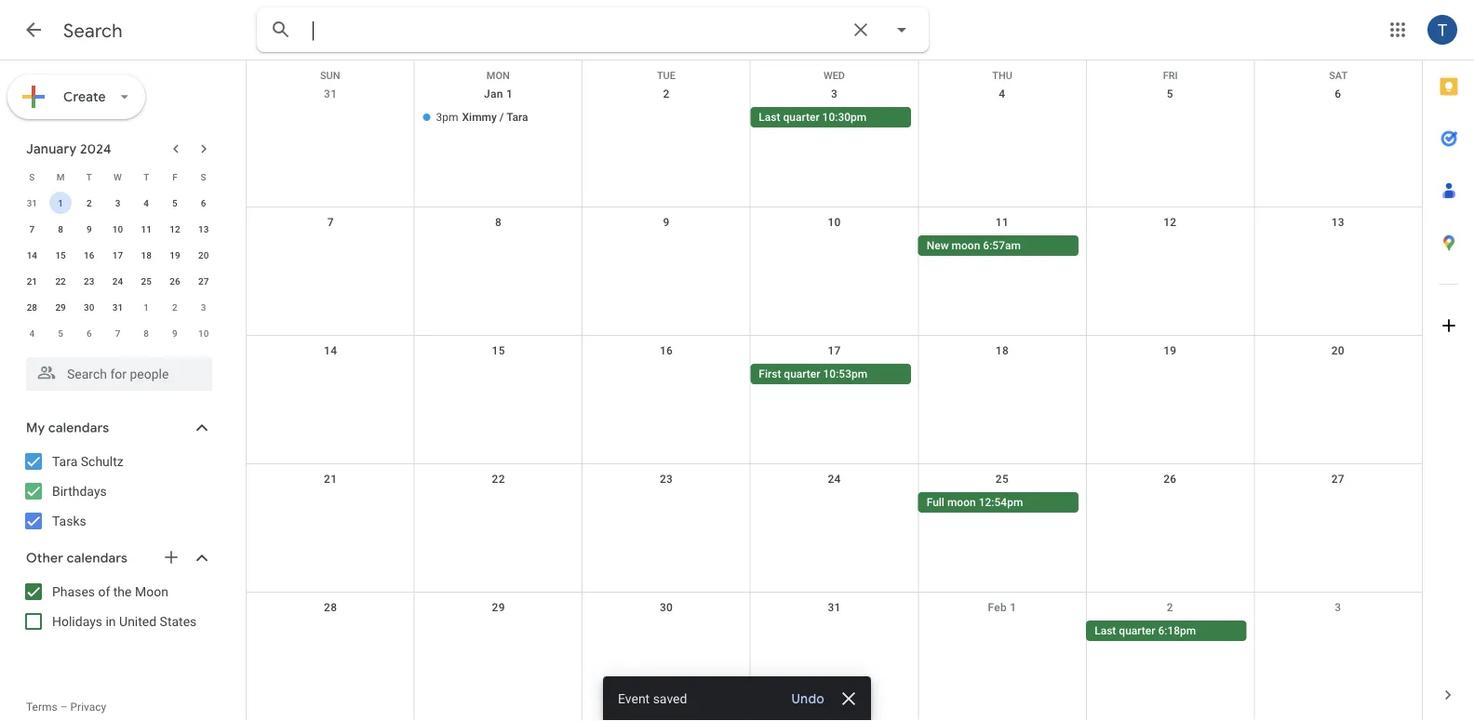 Task type: describe. For each thing, give the bounding box(es) containing it.
my
[[26, 420, 45, 437]]

12 for january 2024
[[170, 223, 180, 235]]

14 inside grid
[[324, 344, 337, 358]]

31 element
[[107, 296, 129, 318]]

my calendars button
[[4, 413, 231, 443]]

states
[[160, 614, 197, 629]]

19 element
[[164, 244, 186, 266]]

new moon 6:57am
[[927, 239, 1021, 252]]

8 inside 'row'
[[144, 328, 149, 339]]

2024
[[80, 141, 112, 157]]

terms – privacy
[[26, 701, 106, 714]]

20 element
[[192, 244, 215, 266]]

privacy
[[70, 701, 106, 714]]

26 element
[[164, 270, 186, 292]]

moon for new
[[952, 239, 981, 252]]

w
[[114, 171, 122, 182]]

24 element
[[107, 270, 129, 292]]

29 element
[[49, 296, 72, 318]]

9 for january 2024
[[87, 223, 92, 235]]

15 inside january 2024 grid
[[55, 250, 66, 261]]

other calendars list
[[4, 577, 231, 637]]

2 s from the left
[[201, 171, 206, 182]]

february 2 element
[[164, 296, 186, 318]]

last quarter 6:18pm button
[[1087, 621, 1247, 641]]

27 element
[[192, 270, 215, 292]]

ximmy
[[462, 111, 497, 124]]

thu
[[993, 70, 1013, 81]]

15 element
[[49, 244, 72, 266]]

last quarter 10:30pm
[[759, 111, 867, 124]]

1 vertical spatial 16
[[660, 344, 673, 358]]

1 inside cell
[[58, 197, 63, 209]]

6:18pm
[[1159, 625, 1197, 638]]

27 inside january 2024 grid
[[198, 276, 209, 287]]

feb
[[988, 601, 1007, 614]]

1 horizontal spatial 7
[[115, 328, 120, 339]]

december 31 element
[[21, 192, 43, 214]]

–
[[60, 701, 68, 714]]

tue
[[657, 70, 676, 81]]

last quarter 10:30pm button
[[751, 107, 911, 128]]

6:57am
[[983, 239, 1021, 252]]

of
[[98, 584, 110, 600]]

the
[[113, 584, 132, 600]]

row containing sun
[[247, 61, 1423, 81]]

row group containing 31
[[18, 190, 218, 346]]

3pm
[[436, 111, 458, 124]]

1 right jan
[[507, 88, 513, 101]]

february 4 element
[[21, 322, 43, 344]]

first quarter 10:53pm button
[[751, 364, 911, 385]]

event
[[618, 691, 650, 707]]

10 for january 2024
[[112, 223, 123, 235]]

february 3 element
[[192, 296, 215, 318]]

mon
[[487, 70, 510, 81]]

14 element
[[21, 244, 43, 266]]

1 t from the left
[[86, 171, 92, 182]]

f
[[172, 171, 178, 182]]

3 inside february 3 element
[[201, 302, 206, 313]]

first
[[759, 368, 781, 381]]

terms
[[26, 701, 57, 714]]

add other calendars image
[[162, 548, 181, 567]]

feb 1
[[988, 601, 1017, 614]]

2 inside february 2 element
[[172, 302, 178, 313]]

wed
[[824, 70, 845, 81]]

new moon 6:57am button
[[919, 236, 1079, 256]]

search heading
[[63, 19, 123, 42]]

1 vertical spatial 5
[[172, 197, 178, 209]]

25 element
[[135, 270, 158, 292]]

m
[[57, 171, 65, 182]]

/
[[500, 111, 504, 124]]

23 element
[[78, 270, 100, 292]]

grid containing 31
[[246, 61, 1423, 722]]

21 inside grid
[[324, 473, 337, 486]]

new
[[927, 239, 949, 252]]

other calendars button
[[4, 544, 231, 574]]

undo button
[[784, 690, 832, 709]]

first quarter 10:53pm
[[759, 368, 868, 381]]

12 for sun
[[1164, 216, 1177, 229]]

terms link
[[26, 701, 57, 714]]

19 inside grid
[[1164, 344, 1177, 358]]

event saved
[[618, 691, 687, 707]]

23 inside row group
[[84, 276, 94, 287]]

27 inside grid
[[1332, 473, 1345, 486]]

10:30pm
[[823, 111, 867, 124]]

26 inside grid
[[1164, 473, 1177, 486]]

fri
[[1163, 70, 1178, 81]]

search
[[63, 19, 123, 42]]

25 inside january 2024 grid
[[141, 276, 152, 287]]

tara inside grid
[[507, 111, 528, 124]]

1 vertical spatial 22
[[492, 473, 505, 486]]

Search for people text field
[[37, 358, 201, 391]]

1 horizontal spatial 24
[[828, 473, 841, 486]]

10 element
[[107, 218, 129, 240]]

february 7 element
[[107, 322, 129, 344]]

january 2024 grid
[[18, 164, 218, 346]]

16 inside january 2024 grid
[[84, 250, 94, 261]]

10 inside 'row'
[[198, 328, 209, 339]]

26 inside '26' element
[[170, 276, 180, 287]]

8 for sun
[[495, 216, 502, 229]]

21 inside row group
[[27, 276, 37, 287]]

february 9 element
[[164, 322, 186, 344]]

full moon 12:54pm
[[927, 496, 1024, 509]]

saved
[[653, 691, 687, 707]]

full moon 12:54pm button
[[919, 493, 1079, 513]]

sun
[[320, 70, 340, 81]]

1 horizontal spatial 9
[[172, 328, 178, 339]]

28 for feb 1
[[324, 601, 337, 614]]

tasks
[[52, 513, 86, 529]]

search options image
[[884, 11, 921, 48]]

15 inside grid
[[492, 344, 505, 358]]

6 inside grid
[[1335, 88, 1342, 101]]

quarter for 6:18pm
[[1119, 625, 1156, 638]]

1 right feb
[[1010, 601, 1017, 614]]

0 vertical spatial 4
[[999, 88, 1006, 101]]



Task type: vqa. For each thing, say whether or not it's contained in the screenshot.


Task type: locate. For each thing, give the bounding box(es) containing it.
1 horizontal spatial s
[[201, 171, 206, 182]]

0 vertical spatial calendars
[[48, 420, 109, 437]]

1 horizontal spatial 21
[[324, 473, 337, 486]]

calendars up tara schultz
[[48, 420, 109, 437]]

20 inside row group
[[198, 250, 209, 261]]

7 for sun
[[327, 216, 334, 229]]

moon right full
[[948, 496, 976, 509]]

last left 6:18pm
[[1095, 625, 1117, 638]]

2 vertical spatial 5
[[58, 328, 63, 339]]

0 horizontal spatial 13
[[198, 223, 209, 235]]

2 horizontal spatial 10
[[828, 216, 841, 229]]

0 horizontal spatial 10
[[112, 223, 123, 235]]

2 horizontal spatial 5
[[1167, 88, 1174, 101]]

30 inside january 2024 grid
[[84, 302, 94, 313]]

14 inside row group
[[27, 250, 37, 261]]

go back image
[[22, 19, 45, 41]]

13 inside grid
[[1332, 216, 1345, 229]]

10 inside grid
[[828, 216, 841, 229]]

tara inside 'my calendars' list
[[52, 454, 78, 469]]

3
[[831, 88, 838, 101], [115, 197, 120, 209], [201, 302, 206, 313], [1335, 601, 1342, 614]]

february 8 element
[[135, 322, 158, 344]]

20
[[198, 250, 209, 261], [1332, 344, 1345, 358]]

0 vertical spatial 17
[[112, 250, 123, 261]]

2 horizontal spatial 6
[[1335, 88, 1342, 101]]

28 inside grid
[[324, 601, 337, 614]]

None search field
[[257, 7, 929, 52]]

february 5 element
[[49, 322, 72, 344]]

21 element
[[21, 270, 43, 292]]

14
[[27, 250, 37, 261], [324, 344, 337, 358]]

0 vertical spatial 22
[[55, 276, 66, 287]]

0 horizontal spatial 23
[[84, 276, 94, 287]]

28 for 1
[[27, 302, 37, 313]]

17 inside grid
[[828, 344, 841, 358]]

0 horizontal spatial 6
[[87, 328, 92, 339]]

0 vertical spatial 15
[[55, 250, 66, 261]]

1 horizontal spatial 18
[[996, 344, 1009, 358]]

2 t from the left
[[144, 171, 149, 182]]

1 cell
[[46, 190, 75, 216]]

0 horizontal spatial 4
[[29, 328, 35, 339]]

0 vertical spatial 27
[[198, 276, 209, 287]]

calendars
[[48, 420, 109, 437], [67, 550, 128, 567]]

29 inside grid
[[492, 601, 505, 614]]

moon
[[952, 239, 981, 252], [948, 496, 976, 509]]

2 horizontal spatial 9
[[663, 216, 670, 229]]

1 horizontal spatial 5
[[172, 197, 178, 209]]

25 up february 1 element
[[141, 276, 152, 287]]

6 down sat
[[1335, 88, 1342, 101]]

24
[[112, 276, 123, 287], [828, 473, 841, 486]]

0 vertical spatial 26
[[170, 276, 180, 287]]

8 inside grid
[[495, 216, 502, 229]]

0 vertical spatial 24
[[112, 276, 123, 287]]

7 for january 2024
[[29, 223, 35, 235]]

calendars for my calendars
[[48, 420, 109, 437]]

0 horizontal spatial s
[[29, 171, 35, 182]]

0 horizontal spatial 20
[[198, 250, 209, 261]]

february 6 element
[[78, 322, 100, 344]]

1 vertical spatial 17
[[828, 344, 841, 358]]

2 up last quarter 6:18pm button
[[1167, 601, 1174, 614]]

0 horizontal spatial 15
[[55, 250, 66, 261]]

29 inside row group
[[55, 302, 66, 313]]

5 down fri
[[1167, 88, 1174, 101]]

5 down the 29 element
[[58, 328, 63, 339]]

1 horizontal spatial 20
[[1332, 344, 1345, 358]]

january
[[26, 141, 77, 157]]

1 horizontal spatial 12
[[1164, 216, 1177, 229]]

1 horizontal spatial 19
[[1164, 344, 1177, 358]]

23
[[84, 276, 94, 287], [660, 473, 673, 486]]

18 inside january 2024 grid
[[141, 250, 152, 261]]

my calendars list
[[4, 447, 231, 536]]

1 vertical spatial quarter
[[784, 368, 821, 381]]

22 element
[[49, 270, 72, 292]]

row containing s
[[18, 164, 218, 190]]

10:53pm
[[823, 368, 868, 381]]

jan 1
[[484, 88, 513, 101]]

2 horizontal spatial 7
[[327, 216, 334, 229]]

0 vertical spatial 25
[[141, 276, 152, 287]]

0 vertical spatial 19
[[170, 250, 180, 261]]

8
[[495, 216, 502, 229], [58, 223, 63, 235], [144, 328, 149, 339]]

19 inside row group
[[170, 250, 180, 261]]

tara
[[507, 111, 528, 124], [52, 454, 78, 469]]

0 vertical spatial 18
[[141, 250, 152, 261]]

13 for january 2024
[[198, 223, 209, 235]]

11 up 18 element
[[141, 223, 152, 235]]

11 for sun
[[996, 216, 1009, 229]]

jan
[[484, 88, 503, 101]]

28 inside "element"
[[27, 302, 37, 313]]

11 up 6:57am
[[996, 216, 1009, 229]]

2 vertical spatial 6
[[87, 328, 92, 339]]

1 horizontal spatial 4
[[144, 197, 149, 209]]

1 vertical spatial 15
[[492, 344, 505, 358]]

10
[[828, 216, 841, 229], [112, 223, 123, 235], [198, 328, 209, 339]]

1 vertical spatial tara
[[52, 454, 78, 469]]

create button
[[7, 74, 145, 119]]

1 vertical spatial 25
[[996, 473, 1009, 486]]

s right f
[[201, 171, 206, 182]]

7
[[327, 216, 334, 229], [29, 223, 35, 235], [115, 328, 120, 339]]

13 inside row group
[[198, 223, 209, 235]]

0 vertical spatial last
[[759, 111, 781, 124]]

5
[[1167, 88, 1174, 101], [172, 197, 178, 209], [58, 328, 63, 339]]

29
[[55, 302, 66, 313], [492, 601, 505, 614]]

quarter left 6:18pm
[[1119, 625, 1156, 638]]

calendars for other calendars
[[67, 550, 128, 567]]

0 horizontal spatial 19
[[170, 250, 180, 261]]

0 horizontal spatial 28
[[27, 302, 37, 313]]

0 vertical spatial 6
[[1335, 88, 1342, 101]]

30
[[84, 302, 94, 313], [660, 601, 673, 614]]

2 horizontal spatial 4
[[999, 88, 1006, 101]]

11 for january 2024
[[141, 223, 152, 235]]

2 vertical spatial 4
[[29, 328, 35, 339]]

1 down m
[[58, 197, 63, 209]]

30 for feb 1
[[660, 601, 673, 614]]

22
[[55, 276, 66, 287], [492, 473, 505, 486]]

30 down 23 element
[[84, 302, 94, 313]]

schultz
[[81, 454, 124, 469]]

1 vertical spatial 21
[[324, 473, 337, 486]]

22 inside january 2024 grid
[[55, 276, 66, 287]]

23 inside grid
[[660, 473, 673, 486]]

row
[[247, 61, 1423, 81], [247, 79, 1423, 208], [18, 164, 218, 190], [18, 190, 218, 216], [247, 208, 1423, 336], [18, 216, 218, 242], [18, 242, 218, 268], [18, 268, 218, 294], [18, 294, 218, 320], [18, 320, 218, 346], [247, 336, 1423, 465], [247, 465, 1423, 593], [247, 593, 1423, 722]]

5 inside grid
[[1167, 88, 1174, 101]]

6 down 30 element
[[87, 328, 92, 339]]

2 horizontal spatial 8
[[495, 216, 502, 229]]

17 up first quarter 10:53pm button
[[828, 344, 841, 358]]

18
[[141, 250, 152, 261], [996, 344, 1009, 358]]

clear search image
[[843, 11, 880, 48]]

25 up 12:54pm at the bottom
[[996, 473, 1009, 486]]

1 horizontal spatial 11
[[996, 216, 1009, 229]]

0 horizontal spatial 22
[[55, 276, 66, 287]]

1 vertical spatial 29
[[492, 601, 505, 614]]

1 vertical spatial last
[[1095, 625, 1117, 638]]

0 vertical spatial 28
[[27, 302, 37, 313]]

grid
[[246, 61, 1423, 722]]

4 up 11 "element"
[[144, 197, 149, 209]]

phases of the moon
[[52, 584, 168, 600]]

1 vertical spatial 6
[[201, 197, 206, 209]]

0 horizontal spatial tara
[[52, 454, 78, 469]]

0 horizontal spatial t
[[86, 171, 92, 182]]

my calendars
[[26, 420, 109, 437]]

Search text field
[[310, 21, 839, 40]]

31 inside 'element'
[[27, 197, 37, 209]]

1 horizontal spatial 6
[[201, 197, 206, 209]]

12 inside grid
[[1164, 216, 1177, 229]]

full
[[927, 496, 945, 509]]

0 vertical spatial 29
[[55, 302, 66, 313]]

30 for 1
[[84, 302, 94, 313]]

sat
[[1330, 70, 1348, 81]]

t
[[86, 171, 92, 182], [144, 171, 149, 182]]

1 horizontal spatial 30
[[660, 601, 673, 614]]

tab list
[[1424, 61, 1475, 669]]

12:54pm
[[979, 496, 1024, 509]]

2 vertical spatial quarter
[[1119, 625, 1156, 638]]

1 horizontal spatial 17
[[828, 344, 841, 358]]

30 up the saved
[[660, 601, 673, 614]]

1 vertical spatial 18
[[996, 344, 1009, 358]]

privacy link
[[70, 701, 106, 714]]

17 inside january 2024 grid
[[112, 250, 123, 261]]

in
[[106, 614, 116, 629]]

0 vertical spatial 5
[[1167, 88, 1174, 101]]

0 vertical spatial quarter
[[783, 111, 820, 124]]

0 vertical spatial 23
[[84, 276, 94, 287]]

1 horizontal spatial 26
[[1164, 473, 1177, 486]]

8 for january 2024
[[58, 223, 63, 235]]

None search field
[[0, 350, 231, 391]]

quarter right first
[[784, 368, 821, 381]]

2 down tue
[[663, 88, 670, 101]]

1 down 25 element
[[144, 302, 149, 313]]

0 vertical spatial 30
[[84, 302, 94, 313]]

0 horizontal spatial last
[[759, 111, 781, 124]]

29 for feb 1
[[492, 601, 505, 614]]

17 element
[[107, 244, 129, 266]]

1 horizontal spatial 14
[[324, 344, 337, 358]]

1
[[507, 88, 513, 101], [58, 197, 63, 209], [144, 302, 149, 313], [1010, 601, 1017, 614]]

s
[[29, 171, 35, 182], [201, 171, 206, 182]]

row containing 4
[[18, 320, 218, 346]]

28
[[27, 302, 37, 313], [324, 601, 337, 614]]

9 for sun
[[663, 216, 670, 229]]

row group
[[18, 190, 218, 346]]

holidays in united states
[[52, 614, 197, 629]]

11
[[996, 216, 1009, 229], [141, 223, 152, 235]]

11 element
[[135, 218, 158, 240]]

s up december 31 'element'
[[29, 171, 35, 182]]

moon for full
[[948, 496, 976, 509]]

1 horizontal spatial 13
[[1332, 216, 1345, 229]]

1 s from the left
[[29, 171, 35, 182]]

quarter left 10:30pm
[[783, 111, 820, 124]]

last
[[759, 111, 781, 124], [1095, 625, 1117, 638]]

quarter for 10:53pm
[[784, 368, 821, 381]]

5 down f
[[172, 197, 178, 209]]

other calendars
[[26, 550, 128, 567]]

6 up 13 element
[[201, 197, 206, 209]]

birthdays
[[52, 484, 107, 499]]

6
[[1335, 88, 1342, 101], [201, 197, 206, 209], [87, 328, 92, 339]]

0 horizontal spatial 18
[[141, 250, 152, 261]]

1 horizontal spatial 29
[[492, 601, 505, 614]]

13
[[1332, 216, 1345, 229], [198, 223, 209, 235]]

0 horizontal spatial 24
[[112, 276, 123, 287]]

united
[[119, 614, 157, 629]]

4 down 28 "element"
[[29, 328, 35, 339]]

0 horizontal spatial 7
[[29, 223, 35, 235]]

2 down '26' element on the top left of the page
[[172, 302, 178, 313]]

13 element
[[192, 218, 215, 240]]

other
[[26, 550, 63, 567]]

0 horizontal spatial 12
[[170, 223, 180, 235]]

undo
[[792, 691, 825, 708]]

1 vertical spatial 20
[[1332, 344, 1345, 358]]

cell
[[247, 107, 415, 129], [583, 107, 751, 129], [919, 107, 1087, 129], [1087, 107, 1255, 129], [1255, 107, 1423, 129], [247, 236, 415, 258], [583, 236, 751, 258], [751, 236, 919, 258], [1087, 236, 1255, 258], [1255, 236, 1423, 258], [247, 364, 415, 386], [583, 364, 751, 386], [919, 364, 1087, 386], [1087, 364, 1255, 386], [1255, 364, 1423, 386], [247, 493, 415, 515], [583, 493, 751, 515], [751, 493, 919, 515], [1087, 493, 1255, 515], [1255, 493, 1423, 515], [247, 621, 415, 643], [415, 621, 583, 643], [583, 621, 751, 643], [919, 621, 1087, 643], [1255, 621, 1423, 643]]

1 vertical spatial 14
[[324, 344, 337, 358]]

0 horizontal spatial 30
[[84, 302, 94, 313]]

11 inside "element"
[[141, 223, 152, 235]]

moon
[[135, 584, 168, 600]]

10 for sun
[[828, 216, 841, 229]]

january 2024
[[26, 141, 112, 157]]

last for last quarter 6:18pm
[[1095, 625, 1117, 638]]

16
[[84, 250, 94, 261], [660, 344, 673, 358]]

1 vertical spatial 28
[[324, 601, 337, 614]]

last for last quarter 10:30pm
[[759, 111, 781, 124]]

0 vertical spatial 20
[[198, 250, 209, 261]]

9 inside grid
[[663, 216, 670, 229]]

quarter for 10:30pm
[[783, 111, 820, 124]]

phases
[[52, 584, 95, 600]]

28 element
[[21, 296, 43, 318]]

1 horizontal spatial tara
[[507, 111, 528, 124]]

16 element
[[78, 244, 100, 266]]

24 inside row group
[[112, 276, 123, 287]]

9
[[663, 216, 670, 229], [87, 223, 92, 235], [172, 328, 178, 339]]

calendars up of
[[67, 550, 128, 567]]

1 vertical spatial 30
[[660, 601, 673, 614]]

7 inside grid
[[327, 216, 334, 229]]

0 horizontal spatial 17
[[112, 250, 123, 261]]

moon right new
[[952, 239, 981, 252]]

13 for sun
[[1332, 216, 1345, 229]]

12 element
[[164, 218, 186, 240]]

0 vertical spatial 14
[[27, 250, 37, 261]]

last quarter 6:18pm
[[1095, 625, 1197, 638]]

holidays
[[52, 614, 102, 629]]

tara schultz
[[52, 454, 124, 469]]

2 right 1 cell
[[87, 197, 92, 209]]

19
[[170, 250, 180, 261], [1164, 344, 1177, 358]]

0 horizontal spatial 29
[[55, 302, 66, 313]]

search image
[[263, 11, 300, 48]]

4
[[999, 88, 1006, 101], [144, 197, 149, 209], [29, 328, 35, 339]]

february 1 element
[[135, 296, 158, 318]]

1 horizontal spatial 23
[[660, 473, 673, 486]]

t left w
[[86, 171, 92, 182]]

3pm ximmy / tara
[[436, 111, 528, 124]]

2
[[663, 88, 670, 101], [87, 197, 92, 209], [172, 302, 178, 313], [1167, 601, 1174, 614]]

29 for 1
[[55, 302, 66, 313]]

1 vertical spatial 23
[[660, 473, 673, 486]]

create
[[63, 88, 106, 105]]

0 horizontal spatial 16
[[84, 250, 94, 261]]

21
[[27, 276, 37, 287], [324, 473, 337, 486]]

1 horizontal spatial 22
[[492, 473, 505, 486]]

12
[[1164, 216, 1177, 229], [170, 223, 180, 235]]

0 vertical spatial tara
[[507, 111, 528, 124]]

26
[[170, 276, 180, 287], [1164, 473, 1177, 486]]

18 element
[[135, 244, 158, 266]]

25
[[141, 276, 152, 287], [996, 473, 1009, 486]]

1 vertical spatial 24
[[828, 473, 841, 486]]

18 inside grid
[[996, 344, 1009, 358]]

tara right /
[[507, 111, 528, 124]]

0 horizontal spatial 26
[[170, 276, 180, 287]]

1 horizontal spatial 28
[[324, 601, 337, 614]]

last left 10:30pm
[[759, 111, 781, 124]]

1 horizontal spatial 16
[[660, 344, 673, 358]]

30 element
[[78, 296, 100, 318]]

17 up 24 element
[[112, 250, 123, 261]]

12 inside row group
[[170, 223, 180, 235]]

27
[[198, 276, 209, 287], [1332, 473, 1345, 486]]

17
[[112, 250, 123, 261], [828, 344, 841, 358]]

1 horizontal spatial 8
[[144, 328, 149, 339]]

1 vertical spatial 19
[[1164, 344, 1177, 358]]

0 horizontal spatial 5
[[58, 328, 63, 339]]

tara up birthdays
[[52, 454, 78, 469]]

quarter
[[783, 111, 820, 124], [784, 368, 821, 381], [1119, 625, 1156, 638]]

4 down 'thu'
[[999, 88, 1006, 101]]

t left f
[[144, 171, 149, 182]]

february 10 element
[[192, 322, 215, 344]]

1 horizontal spatial 15
[[492, 344, 505, 358]]



